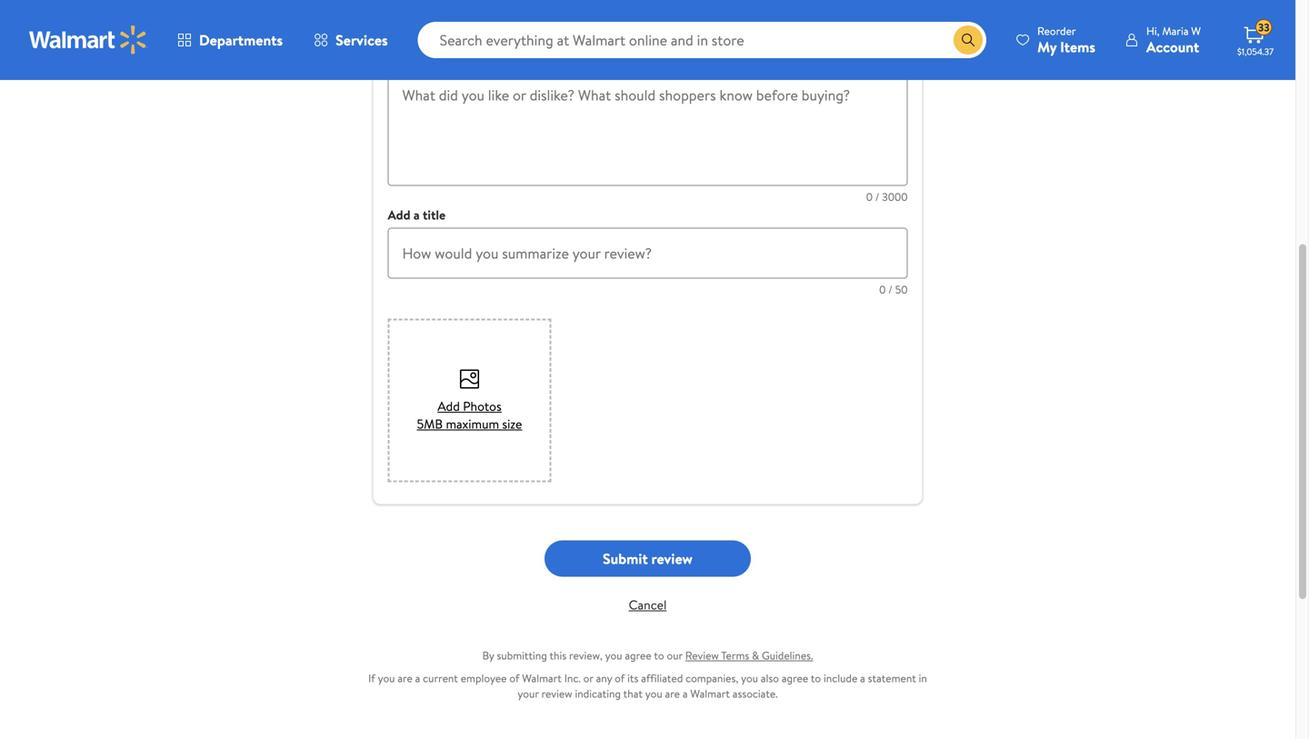 Task type: describe. For each thing, give the bounding box(es) containing it.
33
[[1258, 20, 1270, 35]]

cancel link
[[629, 596, 667, 614]]

review inside submit review button
[[651, 549, 693, 569]]

account
[[1147, 37, 1200, 57]]

items
[[1060, 37, 1096, 57]]

your
[[518, 686, 539, 701]]

1 horizontal spatial walmart
[[690, 686, 730, 701]]

by
[[483, 648, 494, 663]]

review inside by submitting this review, you agree to our review terms & guidelines. if you are a current employee of walmart inc. or any of its affiliated companies, you also agree to include a statement in your review indicating that you are a walmart associate.
[[542, 686, 572, 701]]

employee
[[461, 671, 507, 686]]

submit
[[603, 549, 648, 569]]

Walmart Site-Wide search field
[[418, 22, 987, 58]]

0 horizontal spatial to
[[654, 648, 664, 663]]

help
[[543, 48, 567, 65]]

Details please! Your reviews help other shoppers text field
[[388, 70, 908, 186]]

review terms & guidelines. button
[[685, 648, 813, 663]]

details please! your reviews help other shoppers
[[388, 48, 654, 65]]

review
[[685, 648, 719, 663]]

maria
[[1162, 23, 1189, 39]]

you right if
[[378, 671, 395, 686]]

3000
[[882, 189, 908, 205]]

Add a title text field
[[388, 228, 908, 279]]

please!
[[429, 48, 468, 65]]

affiliated
[[641, 671, 683, 686]]

25
[[896, 9, 908, 25]]

/ for details please! your reviews help other shoppers
[[876, 189, 880, 205]]

current
[[423, 671, 458, 686]]

a right include on the bottom right
[[860, 671, 865, 686]]

also
[[761, 671, 779, 686]]

this
[[550, 648, 567, 663]]

1 of from the left
[[509, 671, 520, 686]]

terms
[[721, 648, 749, 663]]

0 / 3000
[[866, 189, 908, 205]]

50
[[895, 282, 908, 297]]

photos
[[463, 397, 502, 415]]

by submitting this review, you agree to our review terms & guidelines. if you are a current employee of walmart inc. or any of its affiliated companies, you also agree to include a statement in your review indicating that you are a walmart associate.
[[368, 648, 927, 701]]

details
[[388, 48, 426, 65]]

hi,
[[1147, 23, 1160, 39]]

5 / 25
[[881, 9, 908, 25]]

1 horizontal spatial are
[[665, 686, 680, 701]]

add photos 5mb maximum size
[[417, 397, 522, 433]]

a left title
[[414, 206, 420, 224]]

0 for add a title
[[879, 282, 886, 297]]

if
[[368, 671, 375, 686]]

guidelines.
[[762, 648, 813, 663]]

associate.
[[733, 686, 778, 701]]

0 / 50
[[879, 282, 908, 297]]

any
[[596, 671, 612, 686]]

other
[[570, 48, 600, 65]]

add a title
[[388, 206, 446, 224]]

reorder my items
[[1038, 23, 1096, 57]]

search icon image
[[961, 33, 976, 47]]



Task type: locate. For each thing, give the bounding box(es) containing it.
are
[[398, 671, 413, 686], [665, 686, 680, 701]]

indicating
[[575, 686, 621, 701]]

2 of from the left
[[615, 671, 625, 686]]

0 vertical spatial to
[[654, 648, 664, 663]]

that
[[623, 686, 643, 701]]

include
[[824, 671, 858, 686]]

agree down guidelines.
[[782, 671, 808, 686]]

0 vertical spatial 0
[[866, 189, 873, 205]]

statement
[[868, 671, 916, 686]]

0 vertical spatial review
[[651, 549, 693, 569]]

/ right 5
[[889, 9, 893, 25]]

you
[[605, 648, 622, 663], [378, 671, 395, 686], [741, 671, 758, 686], [645, 686, 663, 701]]

0 horizontal spatial walmart
[[522, 671, 562, 686]]

0 horizontal spatial 0
[[866, 189, 873, 205]]

are right if
[[398, 671, 413, 686]]

0 left the 50
[[879, 282, 886, 297]]

0 vertical spatial add
[[388, 206, 411, 224]]

w
[[1191, 23, 1201, 39]]

reviews
[[499, 48, 540, 65]]

hi, maria w account
[[1147, 23, 1201, 57]]

0
[[866, 189, 873, 205], [879, 282, 886, 297]]

our
[[667, 648, 683, 663]]

add for photos
[[438, 397, 460, 415]]

services button
[[298, 18, 403, 62]]

its
[[628, 671, 639, 686]]

departments button
[[162, 18, 298, 62]]

walmart
[[522, 671, 562, 686], [690, 686, 730, 701]]

maximum
[[446, 415, 499, 433]]

agree
[[625, 648, 652, 663], [782, 671, 808, 686]]

in
[[919, 671, 927, 686]]

agree up its
[[625, 648, 652, 663]]

1 vertical spatial agree
[[782, 671, 808, 686]]

are down our at the bottom
[[665, 686, 680, 701]]

$1,054.37
[[1238, 45, 1274, 58]]

cancel
[[629, 596, 667, 614]]

1 vertical spatial to
[[811, 671, 821, 686]]

1 horizontal spatial agree
[[782, 671, 808, 686]]

to left include on the bottom right
[[811, 671, 821, 686]]

0 left 3000
[[866, 189, 873, 205]]

size
[[502, 415, 522, 433]]

review
[[651, 549, 693, 569], [542, 686, 572, 701]]

you left also
[[741, 671, 758, 686]]

inc.
[[564, 671, 581, 686]]

review right your
[[542, 686, 572, 701]]

a
[[414, 206, 420, 224], [415, 671, 420, 686], [860, 671, 865, 686], [683, 686, 688, 701]]

add
[[388, 206, 411, 224], [438, 397, 460, 415]]

or
[[583, 671, 593, 686]]

to
[[654, 648, 664, 663], [811, 671, 821, 686]]

review right submit
[[651, 549, 693, 569]]

1 horizontal spatial to
[[811, 671, 821, 686]]

add inside add photos 5mb maximum size
[[438, 397, 460, 415]]

0 horizontal spatial add
[[388, 206, 411, 224]]

add for a
[[388, 206, 411, 224]]

submit review button
[[545, 541, 751, 577]]

submit review
[[603, 549, 693, 569]]

of
[[509, 671, 520, 686], [615, 671, 625, 686]]

1 horizontal spatial add
[[438, 397, 460, 415]]

a left the current
[[415, 671, 420, 686]]

title
[[423, 206, 446, 224]]

add left title
[[388, 206, 411, 224]]

1 vertical spatial add
[[438, 397, 460, 415]]

services
[[336, 30, 388, 50]]

2 vertical spatial /
[[889, 282, 893, 297]]

companies,
[[686, 671, 739, 686]]

5mb
[[417, 415, 443, 433]]

your
[[471, 48, 496, 65]]

0 horizontal spatial review
[[542, 686, 572, 701]]

0 horizontal spatial agree
[[625, 648, 652, 663]]

1 horizontal spatial 0
[[879, 282, 886, 297]]

0 horizontal spatial are
[[398, 671, 413, 686]]

Search search field
[[418, 22, 987, 58]]

1 vertical spatial 0
[[879, 282, 886, 297]]

you up any
[[605, 648, 622, 663]]

1 vertical spatial review
[[542, 686, 572, 701]]

0 horizontal spatial of
[[509, 671, 520, 686]]

walmart down the "this"
[[522, 671, 562, 686]]

0 vertical spatial agree
[[625, 648, 652, 663]]

walmart down the review
[[690, 686, 730, 701]]

of down submitting
[[509, 671, 520, 686]]

add left photos
[[438, 397, 460, 415]]

0 for details please! your reviews help other shoppers
[[866, 189, 873, 205]]

reorder
[[1038, 23, 1076, 39]]

/ for add a title
[[889, 282, 893, 297]]

of left its
[[615, 671, 625, 686]]

departments
[[199, 30, 283, 50]]

review,
[[569, 648, 603, 663]]

you right that
[[645, 686, 663, 701]]

/ left the 50
[[889, 282, 893, 297]]

to left our at the bottom
[[654, 648, 664, 663]]

1 vertical spatial /
[[876, 189, 880, 205]]

0 vertical spatial /
[[889, 9, 893, 25]]

submitting
[[497, 648, 547, 663]]

5
[[881, 9, 887, 25]]

1 horizontal spatial review
[[651, 549, 693, 569]]

1 horizontal spatial of
[[615, 671, 625, 686]]

my
[[1038, 37, 1057, 57]]

/
[[889, 9, 893, 25], [876, 189, 880, 205], [889, 282, 893, 297]]

&
[[752, 648, 759, 663]]

walmart image
[[29, 25, 147, 55]]

/ left 3000
[[876, 189, 880, 205]]

a down our at the bottom
[[683, 686, 688, 701]]

shoppers
[[603, 48, 654, 65]]



Task type: vqa. For each thing, say whether or not it's contained in the screenshot.
Walmart to the left
yes



